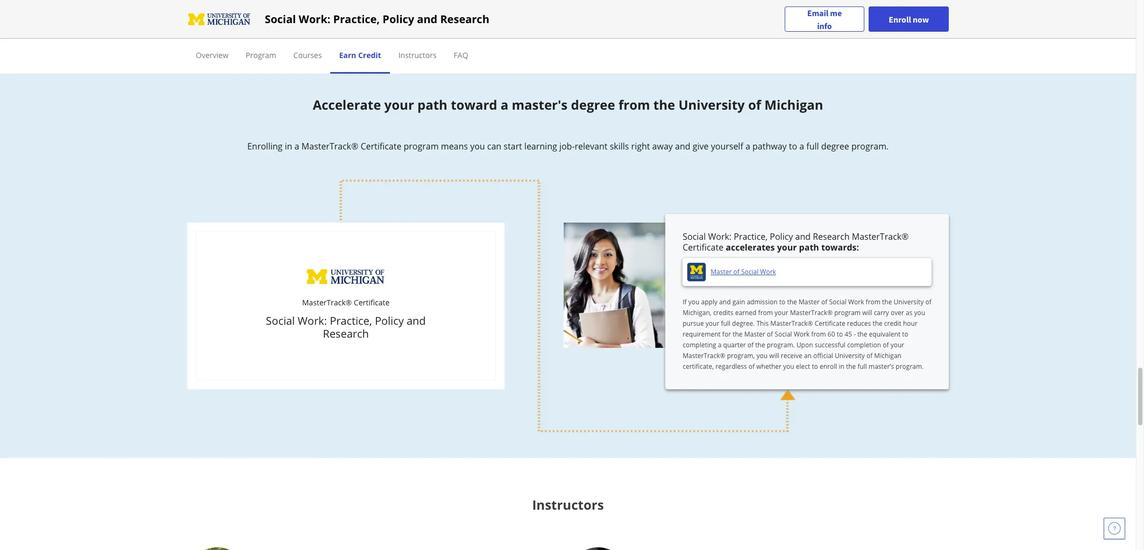 Task type: describe. For each thing, give the bounding box(es) containing it.
overview
[[196, 50, 229, 60]]

to left 45
[[837, 330, 843, 339]]

an
[[804, 352, 812, 361]]

0 vertical spatial program.
[[852, 141, 889, 152]]

job-
[[559, 141, 575, 152]]

0 vertical spatial program
[[404, 141, 439, 152]]

2 horizontal spatial full
[[858, 362, 867, 371]]

2 horizontal spatial program.
[[896, 362, 924, 371]]

carry
[[874, 308, 889, 318]]

learning
[[524, 141, 557, 152]]

a inside if you apply and gain admission to the master of social work from the university of michigan, credits earned from your mastertrack® program will carry over as you pursue your full degree. this mastertrack® certificate reduces the credit hour requirement for the master of social work from 60 to 45 - the equivalent to completing a quarter of the program.   upon successful completion of your mastertrack® program, you will receive an official university of michigan certificate, regardless of whether you elect to enroll in the full master's program.
[[718, 341, 722, 350]]

your down equivalent
[[891, 341, 904, 350]]

hour
[[903, 319, 918, 328]]

master of social work
[[711, 268, 776, 277]]

earned
[[735, 308, 757, 318]]

and inside social work: practice, policy and research mastertrack® certificate
[[795, 231, 811, 243]]

work: inside social work: practice, policy and research mastertrack® certificate
[[708, 231, 732, 243]]

2 vertical spatial practice,
[[330, 314, 372, 328]]

program,
[[727, 352, 755, 361]]

accelerate
[[313, 96, 381, 114]]

means
[[441, 141, 468, 152]]

official
[[813, 352, 833, 361]]

a right yourself
[[746, 141, 750, 152]]

you down receive
[[783, 362, 794, 371]]

to down hour
[[902, 330, 909, 339]]

pursue
[[683, 319, 704, 328]]

email me info
[[807, 7, 842, 31]]

enroll now button
[[869, 6, 949, 32]]

the down carry
[[873, 319, 883, 328]]

reduces
[[847, 319, 871, 328]]

from up carry
[[866, 298, 881, 307]]

instructors inside certificate menu element
[[398, 50, 437, 60]]

social work: practice, policy and research mastertrack® certificate
[[683, 231, 909, 254]]

elect
[[796, 362, 810, 371]]

credits
[[713, 308, 734, 318]]

0 vertical spatial master
[[711, 268, 732, 277]]

path for towards:
[[799, 242, 819, 254]]

60
[[828, 330, 835, 339]]

program link
[[246, 50, 276, 60]]

courses link
[[294, 50, 322, 60]]

me
[[830, 7, 842, 18]]

relevant
[[575, 141, 608, 152]]

toward
[[451, 96, 497, 114]]

mastertrack® inside social work: practice, policy and research mastertrack® certificate
[[852, 231, 909, 243]]

pathway
[[753, 141, 787, 152]]

practice, inside social work: practice, policy and research mastertrack® certificate
[[734, 231, 768, 243]]

equivalent
[[869, 330, 901, 339]]

you left can
[[470, 141, 485, 152]]

skills
[[610, 141, 629, 152]]

2 vertical spatial policy
[[375, 314, 404, 328]]

2 vertical spatial research
[[323, 327, 369, 341]]

you up whether
[[757, 352, 768, 361]]

2 horizontal spatial master
[[799, 298, 820, 307]]

yourself
[[711, 141, 743, 152]]

2 vertical spatial university
[[835, 352, 865, 361]]

faq link
[[454, 50, 468, 60]]

master of social work link
[[711, 268, 776, 277]]

policy inside social work: practice, policy and research mastertrack® certificate
[[770, 231, 793, 243]]

1 horizontal spatial instructors
[[532, 496, 604, 514]]

2 horizontal spatial work
[[848, 298, 864, 307]]

research inside social work: practice, policy and research mastertrack® certificate
[[813, 231, 850, 243]]

45
[[845, 330, 852, 339]]

towards:
[[822, 242, 859, 254]]

whether
[[757, 362, 782, 371]]

gain
[[733, 298, 745, 307]]

social inside social work: practice, policy and research mastertrack® certificate
[[683, 231, 706, 243]]

the right -
[[858, 330, 868, 339]]

1 vertical spatial degree
[[821, 141, 849, 152]]

start
[[504, 141, 522, 152]]

1 vertical spatial social work: practice, policy and research
[[266, 314, 426, 341]]

to right the admission
[[779, 298, 786, 307]]

email me info button
[[785, 6, 865, 32]]

0 vertical spatial social work: practice, policy and research
[[265, 12, 489, 26]]

the up carry
[[882, 298, 892, 307]]

admission
[[747, 298, 778, 307]]

from up right
[[619, 96, 650, 114]]

enroll
[[820, 362, 837, 371]]

1 vertical spatial program.
[[767, 341, 795, 350]]

credit
[[358, 50, 381, 60]]

2 vertical spatial work
[[794, 330, 810, 339]]

michigan,
[[683, 308, 712, 318]]

completing
[[683, 341, 716, 350]]

university of michigan image for mastertrack®
[[306, 266, 386, 288]]

requirement
[[683, 330, 721, 339]]

your up requirement in the right bottom of the page
[[706, 319, 720, 328]]

certificate,
[[683, 362, 714, 371]]

certificate inside if you apply and gain admission to the master of social work from the university of michigan, credits earned from your mastertrack® program will carry over as you pursue your full degree. this mastertrack® certificate reduces the credit hour requirement for the master of social work from 60 to 45 - the equivalent to completing a quarter of the program.   upon successful completion of your mastertrack® program, you will receive an official university of michigan certificate, regardless of whether you elect to enroll in the full master's program.
[[815, 319, 846, 328]]

1 vertical spatial will
[[770, 352, 779, 361]]

enrolling in a mastertrack® certificate program means you can start learning job-relevant skills right away and give yourself a pathway to a full degree program.
[[247, 141, 889, 152]]

master's
[[512, 96, 568, 114]]



Task type: locate. For each thing, give the bounding box(es) containing it.
in right 'enrolling'
[[285, 141, 292, 152]]

0 vertical spatial work
[[760, 268, 776, 277]]

and
[[417, 12, 438, 26], [675, 141, 691, 152], [795, 231, 811, 243], [719, 298, 731, 307], [407, 314, 426, 328]]

can
[[487, 141, 502, 152]]

0 vertical spatial will
[[862, 308, 872, 318]]

from
[[619, 96, 650, 114], [866, 298, 881, 307], [758, 308, 773, 318], [811, 330, 826, 339]]

university
[[679, 96, 745, 114], [894, 298, 924, 307], [835, 352, 865, 361]]

0 horizontal spatial full
[[721, 319, 731, 328]]

1 vertical spatial work:
[[708, 231, 732, 243]]

0 vertical spatial degree
[[571, 96, 615, 114]]

for
[[722, 330, 731, 339]]

full
[[807, 141, 819, 152], [721, 319, 731, 328], [858, 362, 867, 371]]

0 vertical spatial research
[[440, 12, 489, 26]]

regardless
[[716, 362, 747, 371]]

university of michigan image
[[687, 263, 707, 282]]

1 horizontal spatial work
[[794, 330, 810, 339]]

master's
[[869, 362, 894, 371]]

1 horizontal spatial master
[[744, 330, 765, 339]]

completion
[[847, 341, 881, 350]]

your
[[384, 96, 414, 114], [777, 242, 797, 254], [775, 308, 789, 318], [706, 319, 720, 328], [891, 341, 904, 350]]

will up whether
[[770, 352, 779, 361]]

receive
[[781, 352, 803, 361]]

0 horizontal spatial master
[[711, 268, 732, 277]]

program
[[404, 141, 439, 152], [835, 308, 861, 318]]

social work: practice, policy and research down "mastertrack® certificate"
[[266, 314, 426, 341]]

from left 60
[[811, 330, 826, 339]]

faq
[[454, 50, 468, 60]]

university up as
[[894, 298, 924, 307]]

1 vertical spatial university of michigan image
[[306, 266, 386, 288]]

earn
[[339, 50, 356, 60]]

master up upon on the bottom of the page
[[799, 298, 820, 307]]

a right 'enrolling'
[[295, 141, 299, 152]]

1 vertical spatial policy
[[770, 231, 793, 243]]

social
[[265, 12, 296, 26], [683, 231, 706, 243], [741, 268, 759, 277], [829, 298, 847, 307], [266, 314, 295, 328], [775, 330, 792, 339]]

in right enroll
[[839, 362, 845, 371]]

work up upon on the bottom of the page
[[794, 330, 810, 339]]

give
[[693, 141, 709, 152]]

your down the admission
[[775, 308, 789, 318]]

michigan up pathway
[[765, 96, 823, 114]]

certificate
[[361, 141, 402, 152], [683, 242, 724, 254], [354, 298, 390, 308], [815, 319, 846, 328]]

if
[[683, 298, 687, 307]]

full right pathway
[[807, 141, 819, 152]]

master down this on the right bottom
[[744, 330, 765, 339]]

0 vertical spatial in
[[285, 141, 292, 152]]

instructors
[[398, 50, 437, 60], [532, 496, 604, 514]]

0 horizontal spatial university
[[679, 96, 745, 114]]

1 horizontal spatial university
[[835, 352, 865, 361]]

accelerates your path towards:
[[726, 242, 859, 254]]

0 vertical spatial path
[[417, 96, 448, 114]]

0 vertical spatial university of michigan image
[[187, 10, 252, 28]]

1 vertical spatial master
[[799, 298, 820, 307]]

0 vertical spatial policy
[[383, 12, 414, 26]]

policy up master of social work link
[[770, 231, 793, 243]]

and inside if you apply and gain admission to the master of social work from the university of michigan, credits earned from your mastertrack® program will carry over as you pursue your full degree. this mastertrack® certificate reduces the credit hour requirement for the master of social work from 60 to 45 - the equivalent to completing a quarter of the program.   upon successful completion of your mastertrack® program, you will receive an official university of michigan certificate, regardless of whether you elect to enroll in the full master's program.
[[719, 298, 731, 307]]

1 vertical spatial work
[[848, 298, 864, 307]]

0 vertical spatial practice,
[[333, 12, 380, 26]]

0 horizontal spatial program.
[[767, 341, 795, 350]]

1 vertical spatial path
[[799, 242, 819, 254]]

0 horizontal spatial degree
[[571, 96, 615, 114]]

1 vertical spatial full
[[721, 319, 731, 328]]

michigan up master's
[[874, 352, 902, 361]]

email
[[807, 7, 829, 18]]

1 vertical spatial university
[[894, 298, 924, 307]]

practice, down "mastertrack® certificate"
[[330, 314, 372, 328]]

university of michigan image up the overview
[[187, 10, 252, 28]]

program.
[[852, 141, 889, 152], [767, 341, 795, 350], [896, 362, 924, 371]]

1 vertical spatial michigan
[[874, 352, 902, 361]]

1 vertical spatial instructors
[[532, 496, 604, 514]]

certificate menu element
[[187, 39, 949, 74]]

path left toward
[[417, 96, 448, 114]]

you
[[470, 141, 485, 152], [689, 298, 700, 307], [914, 308, 925, 318], [757, 352, 768, 361], [783, 362, 794, 371]]

1 vertical spatial in
[[839, 362, 845, 371]]

upon
[[797, 341, 813, 350]]

right
[[631, 141, 650, 152]]

the right the admission
[[787, 298, 797, 307]]

earn credit
[[339, 50, 381, 60]]

1 horizontal spatial degree
[[821, 141, 849, 152]]

you right as
[[914, 308, 925, 318]]

2 vertical spatial full
[[858, 362, 867, 371]]

work up reduces
[[848, 298, 864, 307]]

0 vertical spatial full
[[807, 141, 819, 152]]

work: down "mastertrack® certificate"
[[298, 314, 327, 328]]

degree
[[571, 96, 615, 114], [821, 141, 849, 152]]

credit
[[884, 319, 902, 328]]

-
[[854, 330, 856, 339]]

accelerate your path toward a master's degree from the university of michigan
[[313, 96, 823, 114]]

program up reduces
[[835, 308, 861, 318]]

university of michigan image for social
[[187, 10, 252, 28]]

your right accelerate
[[384, 96, 414, 114]]

mastertrack® certificate
[[302, 298, 390, 308]]

apply
[[701, 298, 718, 307]]

0 horizontal spatial michigan
[[765, 96, 823, 114]]

degree.
[[732, 319, 755, 328]]

to right elect
[[812, 362, 818, 371]]

successful
[[815, 341, 846, 350]]

1 vertical spatial research
[[813, 231, 850, 243]]

in inside if you apply and gain admission to the master of social work from the university of michigan, credits earned from your mastertrack® program will carry over as you pursue your full degree. this mastertrack® certificate reduces the credit hour requirement for the master of social work from 60 to 45 - the equivalent to completing a quarter of the program.   upon successful completion of your mastertrack® program, you will receive an official university of michigan certificate, regardless of whether you elect to enroll in the full master's program.
[[839, 362, 845, 371]]

0 vertical spatial university
[[679, 96, 745, 114]]

1 horizontal spatial university of michigan image
[[306, 266, 386, 288]]

0 horizontal spatial university of michigan image
[[187, 10, 252, 28]]

the down this on the right bottom
[[756, 341, 765, 350]]

work:
[[299, 12, 330, 26], [708, 231, 732, 243], [298, 314, 327, 328]]

social work: practice, policy and research up credit in the left of the page
[[265, 12, 489, 26]]

will
[[862, 308, 872, 318], [770, 352, 779, 361]]

the
[[654, 96, 675, 114], [787, 298, 797, 307], [882, 298, 892, 307], [873, 319, 883, 328], [733, 330, 743, 339], [858, 330, 868, 339], [756, 341, 765, 350], [846, 362, 856, 371]]

work down the accelerates
[[760, 268, 776, 277]]

1 horizontal spatial program.
[[852, 141, 889, 152]]

work: up the courses
[[299, 12, 330, 26]]

practice, up earn credit
[[333, 12, 380, 26]]

to right pathway
[[789, 141, 797, 152]]

master right university of michigan icon
[[711, 268, 732, 277]]

0 horizontal spatial path
[[417, 96, 448, 114]]

1 horizontal spatial path
[[799, 242, 819, 254]]

university down completion
[[835, 352, 865, 361]]

your right the accelerates
[[777, 242, 797, 254]]

enroll now
[[889, 14, 929, 24]]

1 horizontal spatial research
[[440, 12, 489, 26]]

full left master's
[[858, 362, 867, 371]]

0 horizontal spatial work
[[760, 268, 776, 277]]

this
[[757, 319, 769, 328]]

social inside social work: practice, policy and research
[[266, 314, 295, 328]]

social work: practice, policy and research
[[265, 12, 489, 26], [266, 314, 426, 341]]

the right for
[[733, 330, 743, 339]]

of
[[748, 96, 761, 114], [734, 268, 740, 277], [822, 298, 828, 307], [926, 298, 932, 307], [767, 330, 773, 339], [748, 341, 754, 350], [883, 341, 889, 350], [867, 352, 873, 361], [749, 362, 755, 371]]

2 vertical spatial work:
[[298, 314, 327, 328]]

research
[[440, 12, 489, 26], [813, 231, 850, 243], [323, 327, 369, 341]]

in
[[285, 141, 292, 152], [839, 362, 845, 371]]

enrolling
[[247, 141, 283, 152]]

quarter
[[723, 341, 746, 350]]

the right enroll
[[846, 362, 856, 371]]

2 horizontal spatial research
[[813, 231, 850, 243]]

path left towards:
[[799, 242, 819, 254]]

overview link
[[196, 50, 229, 60]]

university up give
[[679, 96, 745, 114]]

now
[[913, 14, 929, 24]]

1 horizontal spatial michigan
[[874, 352, 902, 361]]

0 vertical spatial instructors
[[398, 50, 437, 60]]

0 horizontal spatial program
[[404, 141, 439, 152]]

0 horizontal spatial in
[[285, 141, 292, 152]]

university of michigan image
[[187, 10, 252, 28], [306, 266, 386, 288]]

help center image
[[1108, 522, 1121, 535]]

university of michigan image up "mastertrack® certificate"
[[306, 266, 386, 288]]

info
[[817, 20, 832, 31]]

will up reduces
[[862, 308, 872, 318]]

1 horizontal spatial full
[[807, 141, 819, 152]]

2 vertical spatial master
[[744, 330, 765, 339]]

work: up master of social work link
[[708, 231, 732, 243]]

a right toward
[[501, 96, 509, 114]]

1 vertical spatial practice,
[[734, 231, 768, 243]]

courses
[[294, 50, 322, 60]]

if you apply and gain admission to the master of social work from the university of michigan, credits earned from your mastertrack® program will carry over as you pursue your full degree. this mastertrack® certificate reduces the credit hour requirement for the master of social work from 60 to 45 - the equivalent to completing a quarter of the program.   upon successful completion of your mastertrack® program, you will receive an official university of michigan certificate, regardless of whether you elect to enroll in the full master's program.
[[683, 298, 932, 371]]

practice, up master of social work link
[[734, 231, 768, 243]]

1 horizontal spatial in
[[839, 362, 845, 371]]

as
[[906, 308, 913, 318]]

you right if
[[689, 298, 700, 307]]

2 horizontal spatial university
[[894, 298, 924, 307]]

accelerates
[[726, 242, 775, 254]]

to
[[789, 141, 797, 152], [779, 298, 786, 307], [837, 330, 843, 339], [902, 330, 909, 339], [812, 362, 818, 371]]

michigan inside if you apply and gain admission to the master of social work from the university of michigan, credits earned from your mastertrack® program will carry over as you pursue your full degree. this mastertrack® certificate reduces the credit hour requirement for the master of social work from 60 to 45 - the equivalent to completing a quarter of the program.   upon successful completion of your mastertrack® program, you will receive an official university of michigan certificate, regardless of whether you elect to enroll in the full master's program.
[[874, 352, 902, 361]]

1 horizontal spatial will
[[862, 308, 872, 318]]

program left the means
[[404, 141, 439, 152]]

policy
[[383, 12, 414, 26], [770, 231, 793, 243], [375, 314, 404, 328]]

from up this on the right bottom
[[758, 308, 773, 318]]

instructors link
[[398, 50, 437, 60]]

mastertrack®
[[302, 141, 358, 152], [852, 231, 909, 243], [302, 298, 352, 308], [790, 308, 833, 318], [771, 319, 813, 328], [683, 352, 726, 361]]

0 vertical spatial work:
[[299, 12, 330, 26]]

0 horizontal spatial instructors
[[398, 50, 437, 60]]

policy up instructors link
[[383, 12, 414, 26]]

a right pathway
[[800, 141, 804, 152]]

path
[[417, 96, 448, 114], [799, 242, 819, 254]]

1 vertical spatial program
[[835, 308, 861, 318]]

certificate inside social work: practice, policy and research mastertrack® certificate
[[683, 242, 724, 254]]

0 horizontal spatial will
[[770, 352, 779, 361]]

0 vertical spatial michigan
[[765, 96, 823, 114]]

enroll
[[889, 14, 911, 24]]

policy down "mastertrack® certificate"
[[375, 314, 404, 328]]

master
[[711, 268, 732, 277], [799, 298, 820, 307], [744, 330, 765, 339]]

over
[[891, 308, 904, 318]]

2 vertical spatial program.
[[896, 362, 924, 371]]

program
[[246, 50, 276, 60]]

program inside if you apply and gain admission to the master of social work from the university of michigan, credits earned from your mastertrack® program will carry over as you pursue your full degree. this mastertrack® certificate reduces the credit hour requirement for the master of social work from 60 to 45 - the equivalent to completing a quarter of the program.   upon successful completion of your mastertrack® program, you will receive an official university of michigan certificate, regardless of whether you elect to enroll in the full master's program.
[[835, 308, 861, 318]]

0 horizontal spatial research
[[323, 327, 369, 341]]

1 horizontal spatial program
[[835, 308, 861, 318]]

the up away
[[654, 96, 675, 114]]

full up for
[[721, 319, 731, 328]]

earn credit link
[[339, 50, 381, 60]]

path for toward
[[417, 96, 448, 114]]

away
[[652, 141, 673, 152]]

a left quarter
[[718, 341, 722, 350]]



Task type: vqa. For each thing, say whether or not it's contained in the screenshot.
lectures within The Ms-Ds Program Is 100% Online On Coursera With The Same Degree Content As Our On-Campus Offering. The Program Is An Interactive, Engaging Experience In A High-Quality Online Learning Environment. With A Flexible Schedule, You Get To Choose When And Where You Learn. You Can Join Office Hours And Live Group Sessions With Faculty And Staff. And Learn Alongside Your Cohort Through Lectures Videos, Discussion Forums, Peer-Graded Assignments, Quizzes, Hands-On Projects, And More.
no



